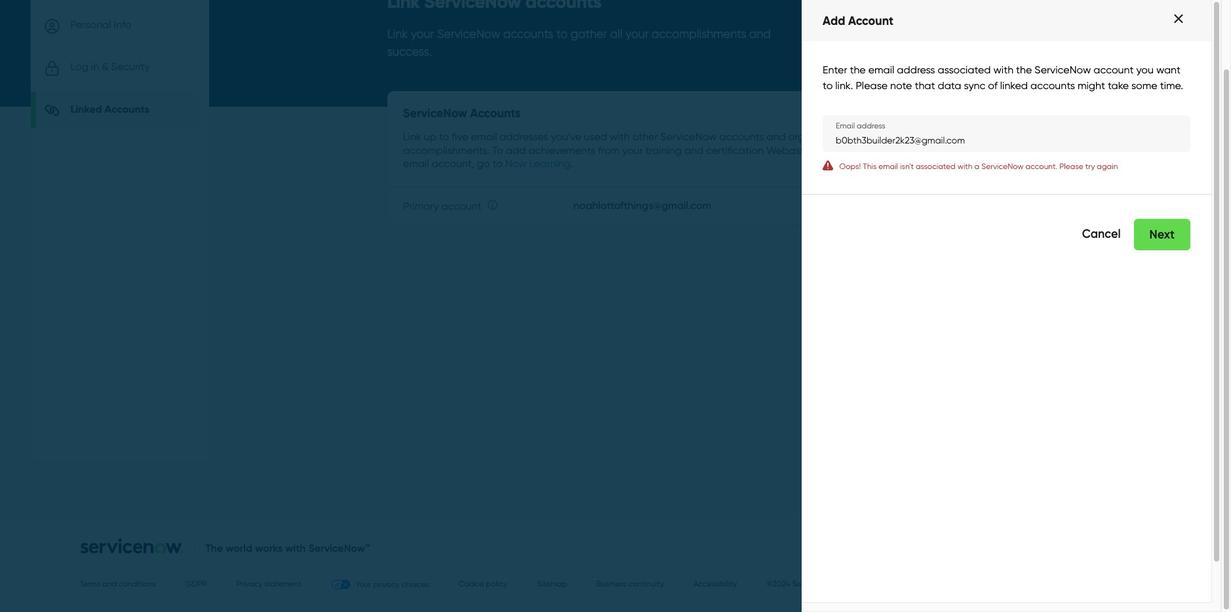 Task type: vqa. For each thing, say whether or not it's contained in the screenshot.
Link
yes



Task type: describe. For each thing, give the bounding box(es) containing it.
and
[[750, 27, 771, 41]]

©️ 2024 servicenow. all rights reserved.
[[767, 579, 902, 589]]

to
[[557, 27, 568, 41]]

the
[[205, 541, 223, 555]]

servicenow.
[[792, 579, 836, 589]]

servicenow
[[437, 27, 500, 41]]

all
[[610, 27, 623, 41]]

reserved.
[[870, 579, 902, 589]]

2024
[[773, 579, 790, 589]]

all
[[838, 579, 846, 589]]

world
[[226, 541, 253, 555]]

success.
[[387, 44, 432, 58]]

2 your from the left
[[626, 27, 649, 41]]

the world works with servicenow™
[[205, 541, 370, 555]]



Task type: locate. For each thing, give the bounding box(es) containing it.
0 horizontal spatial your
[[411, 27, 434, 41]]

with
[[285, 541, 306, 555]]

link your servicenow accounts to gather all your accomplishments and success.
[[387, 27, 771, 58]]

accomplishments
[[652, 27, 747, 41]]

servicenow™
[[308, 541, 370, 555]]

your
[[411, 27, 434, 41], [626, 27, 649, 41]]

rights
[[848, 579, 868, 589]]

link
[[387, 27, 408, 41]]

©️
[[767, 579, 773, 589]]

your up "success."
[[411, 27, 434, 41]]

works
[[255, 541, 283, 555]]

your right all
[[626, 27, 649, 41]]

accounts
[[503, 27, 554, 41]]

1 horizontal spatial your
[[626, 27, 649, 41]]

gather
[[571, 27, 607, 41]]

1 your from the left
[[411, 27, 434, 41]]



